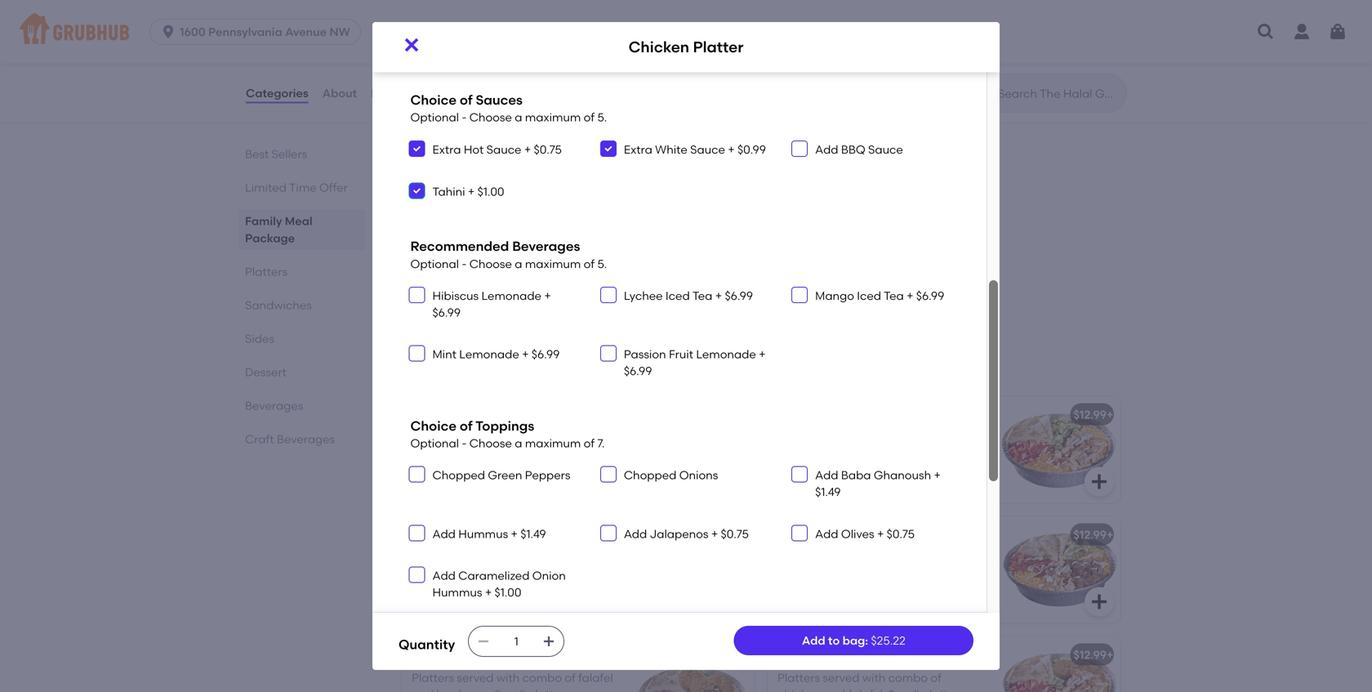 Task type: locate. For each thing, give the bounding box(es) containing it.
2 vertical spatial meal
[[452, 230, 479, 243]]

choice inside choice of sauces optional - choose a maximum of 5.
[[411, 92, 457, 108]]

+ inside add baba ghanoush + $1.49
[[934, 468, 941, 482]]

chicken for chicken & falafel platter
[[778, 648, 824, 662]]

tahini + $1.00
[[433, 185, 505, 198]]

1 extra from the left
[[433, 143, 461, 156]]

1 iced from the left
[[666, 289, 690, 303]]

maximum inside choice of sauces optional - choose a maximum of 5.
[[525, 110, 581, 124]]

2 vertical spatial chicken
[[778, 648, 824, 662]]

1 vertical spatial caramelized
[[412, 74, 483, 88]]

chopped left the green
[[433, 468, 485, 482]]

a up hibiscus lemonade + $6.99
[[515, 257, 523, 271]]

1 vertical spatial -
[[462, 257, 467, 271]]

1 - from the top
[[462, 110, 467, 124]]

spiced sizzlin' chicken sandwich image
[[999, 0, 1121, 26]]

- down recommended
[[462, 257, 467, 271]]

0 horizontal spatial iced
[[666, 289, 690, 303]]

+ inside passion fruit lemonade + $6.99
[[759, 347, 766, 361]]

optional inside choice of toppings optional - choose a maximum of 7.
[[411, 436, 459, 450]]

beverages down dessert
[[245, 399, 303, 413]]

add for add olives + $0.75
[[816, 527, 839, 541]]

sauce. up the input item quantity "number field" in the left bottom of the page
[[523, 601, 560, 615]]

1 vertical spatial $1.49
[[521, 527, 546, 541]]

one up chopped green peppers
[[473, 451, 494, 465]]

- inside choice of toppings optional - choose a maximum of 7.
[[462, 436, 467, 450]]

a down greek
[[515, 110, 523, 124]]

served up baba
[[845, 431, 881, 445]]

caramelized inside the caramelized onion hummus is made with 100% greek chickpeas and well-sautéed caramelized onions to add a sweet twist to the original hummus recipe we all love.
[[412, 74, 483, 88]]

red down + $1.00
[[502, 601, 521, 615]]

choose down sauces
[[470, 110, 512, 124]]

1 horizontal spatial tea
[[884, 289, 904, 303]]

2 vertical spatial -
[[462, 436, 467, 450]]

add
[[816, 143, 839, 156], [816, 468, 839, 482], [433, 527, 456, 541], [624, 527, 647, 541], [816, 527, 839, 541], [433, 569, 456, 583], [802, 634, 826, 648]]

1 horizontal spatial family meal package
[[399, 180, 583, 201]]

1 chopped from the left
[[433, 468, 485, 482]]

iced right lychee
[[666, 289, 690, 303]]

mango
[[816, 289, 855, 303]]

add for add jalapenos + $0.75
[[624, 527, 647, 541]]

2 vertical spatial optional
[[411, 436, 459, 450]]

caramelized onion hummus
[[412, 51, 573, 65]]

svg image inside "main navigation" navigation
[[1257, 22, 1276, 42]]

with
[[448, 91, 471, 105], [884, 431, 907, 445], [518, 434, 541, 448], [884, 464, 908, 478], [518, 467, 542, 481], [518, 551, 541, 565], [518, 584, 542, 598]]

sauce
[[487, 143, 522, 156], [691, 143, 726, 156], [869, 143, 904, 156]]

add
[[465, 124, 488, 138]]

0 horizontal spatial tea
[[693, 289, 713, 303]]

choose inside choice of sauces optional - choose a maximum of 5.
[[470, 110, 512, 124]]

&
[[827, 531, 836, 545], [470, 648, 479, 662], [827, 648, 836, 662]]

1 sauce from the left
[[487, 143, 522, 156]]

svg image for add caramelized onion hummus
[[412, 570, 422, 580]]

platter
[[693, 38, 744, 56], [470, 411, 508, 425], [453, 528, 491, 542], [896, 531, 935, 545], [523, 648, 561, 662], [879, 648, 918, 662]]

add inside the add caramelized onion hummus
[[433, 569, 456, 583]]

gyro left the input item quantity "number field" in the left bottom of the page
[[440, 648, 467, 662]]

lychee
[[624, 289, 663, 303]]

0 vertical spatial optional
[[411, 110, 459, 124]]

0 horizontal spatial best
[[245, 147, 269, 161]]

are
[[823, 431, 842, 445], [457, 434, 476, 448], [824, 464, 842, 478], [457, 467, 476, 481], [457, 551, 476, 565], [457, 584, 476, 598]]

one up ghanoush at the right of page
[[910, 431, 931, 445]]

0 vertical spatial choose
[[470, 110, 512, 124]]

choice inside choice of toppings optional - choose a maximum of 7.
[[411, 418, 457, 434]]

sauce for extra hot sauce
[[487, 143, 522, 156]]

tea right mango
[[884, 289, 904, 303]]

1 horizontal spatial extra
[[624, 143, 653, 156]]

sauces up falafel platter
[[412, 484, 451, 498]]

0 horizontal spatial $1.49
[[521, 527, 546, 541]]

$0.75 right jalapenos
[[721, 527, 749, 541]]

0 horizontal spatial $0.75
[[534, 143, 562, 156]]

choice left toppings
[[411, 418, 457, 434]]

0 vertical spatial best
[[245, 147, 269, 161]]

0 vertical spatial beverages
[[513, 238, 581, 254]]

2 maximum from the top
[[525, 257, 581, 271]]

falafel platter
[[412, 528, 491, 542]]

lemonade right mint
[[460, 347, 520, 361]]

maximum for toppings
[[525, 436, 581, 450]]

3 optional from the top
[[411, 436, 459, 450]]

- inside choice of sauces optional - choose a maximum of 5.
[[462, 110, 467, 124]]

$12.99 for chicken & falafel platter
[[1074, 648, 1107, 662]]

sauce
[[778, 447, 812, 461], [412, 451, 445, 465], [412, 567, 445, 581]]

categories button
[[245, 64, 309, 123]]

1 vertical spatial choice
[[411, 418, 457, 434]]

0 horizontal spatial family meal package
[[245, 214, 313, 245]]

chicken
[[629, 38, 690, 56], [778, 531, 824, 545], [778, 648, 824, 662]]

choose for toppings
[[470, 436, 512, 450]]

1 tea from the left
[[693, 289, 713, 303]]

1 horizontal spatial $0.75
[[721, 527, 749, 541]]

1 horizontal spatial package
[[507, 180, 583, 201]]

0 vertical spatial package
[[507, 180, 583, 201]]

craft
[[245, 432, 274, 446]]

1 5. from the top
[[598, 110, 607, 124]]

svg image for passion fruit lemonade
[[604, 349, 614, 358]]

svg image
[[1257, 22, 1276, 42], [402, 35, 422, 55], [412, 39, 422, 49], [412, 144, 422, 154], [604, 144, 614, 154], [795, 144, 805, 154], [412, 290, 422, 300], [795, 290, 805, 300], [412, 349, 422, 358], [795, 470, 805, 479], [412, 528, 422, 538], [724, 592, 744, 612], [1090, 592, 1110, 612], [477, 635, 491, 648], [543, 635, 556, 648]]

hummus inside the caramelized onion hummus is made with 100% greek chickpeas and well-sautéed caramelized onions to add a sweet twist to the original hummus recipe we all love.
[[522, 74, 572, 88]]

package down the limited
[[245, 231, 295, 245]]

with up the add caramelized onion hummus
[[518, 551, 541, 565]]

onion inside the caramelized onion hummus is made with 100% greek chickpeas and well-sautéed caramelized onions to add a sweet twist to the original hummus recipe we all love.
[[486, 74, 519, 88]]

1 vertical spatial choose
[[470, 257, 512, 271]]

hot
[[464, 143, 484, 156]]

1 vertical spatial gyro
[[866, 531, 893, 545]]

optional down 'beef gyro platter'
[[411, 436, 459, 450]]

jalapenos
[[650, 527, 709, 541]]

2 iced from the left
[[857, 289, 882, 303]]

white
[[934, 431, 964, 445], [568, 434, 598, 448], [934, 464, 964, 478], [568, 467, 598, 481], [568, 551, 598, 565], [568, 584, 598, 598]]

reviews button
[[370, 64, 417, 123]]

2 optional from the top
[[411, 257, 459, 271]]

2 chopped from the left
[[624, 468, 677, 482]]

0 vertical spatial caramelized
[[412, 51, 484, 65]]

2 choose from the top
[[470, 257, 512, 271]]

and inside the caramelized onion hummus is made with 100% greek chickpeas and well-sautéed caramelized onions to add a sweet twist to the original hummus recipe we all love.
[[412, 108, 434, 122]]

family down original
[[399, 180, 456, 201]]

svg image
[[1329, 22, 1348, 42], [160, 24, 177, 40], [412, 186, 422, 196], [604, 290, 614, 300], [724, 294, 744, 313], [604, 349, 614, 358], [412, 470, 422, 479], [604, 470, 614, 479], [1090, 472, 1110, 491], [604, 528, 614, 538], [795, 528, 805, 538], [412, 570, 422, 580]]

0 vertical spatial choice
[[411, 92, 457, 108]]

with right baba
[[884, 464, 908, 478]]

1 vertical spatial optional
[[411, 257, 459, 271]]

sauce down sweet
[[487, 143, 522, 156]]

two right + $1.00
[[544, 584, 565, 598]]

- down 'beef gyro platter'
[[462, 436, 467, 450]]

svg image for chopped green peppers
[[412, 470, 422, 479]]

best left seller
[[788, 511, 809, 523]]

meal down "hot"
[[460, 180, 503, 201]]

sauces
[[778, 481, 817, 494], [412, 484, 451, 498], [412, 601, 451, 615]]

$1.00 up the input item quantity "number field" in the left bottom of the page
[[495, 585, 522, 599]]

svg image for tahini
[[412, 186, 422, 196]]

0 vertical spatial $1.49
[[816, 485, 841, 499]]

add inside add baba ghanoush + $1.49
[[816, 468, 839, 482]]

0 vertical spatial chicken
[[629, 38, 690, 56]]

iced
[[666, 289, 690, 303], [857, 289, 882, 303]]

two
[[910, 464, 931, 478], [544, 467, 565, 481], [544, 584, 565, 598]]

recommended beverages optional - choose a maximum of 5.
[[411, 238, 607, 271]]

2 tea from the left
[[884, 289, 904, 303]]

seller
[[811, 511, 838, 523]]

platters
[[245, 265, 288, 279], [399, 358, 467, 379], [778, 431, 821, 445], [412, 434, 454, 448], [412, 551, 454, 565]]

0 horizontal spatial extra
[[433, 143, 461, 156]]

& down add to bag: $25.22
[[827, 648, 836, 662]]

best
[[245, 147, 269, 161], [788, 511, 809, 523]]

1 horizontal spatial iced
[[857, 289, 882, 303]]

platters up sandwiches on the top
[[245, 265, 288, 279]]

& down seller
[[827, 531, 836, 545]]

2 vertical spatial caramelized
[[459, 569, 530, 583]]

+
[[525, 143, 531, 156], [728, 143, 735, 156], [468, 185, 475, 198], [545, 289, 551, 303], [716, 289, 722, 303], [907, 289, 914, 303], [522, 347, 529, 361], [759, 347, 766, 361], [1107, 408, 1114, 422], [934, 468, 941, 482], [511, 527, 518, 541], [712, 527, 718, 541], [878, 527, 884, 541], [741, 528, 748, 542], [1107, 528, 1114, 542], [485, 585, 492, 599], [741, 648, 748, 662], [1107, 648, 1114, 662]]

a inside the recommended beverages optional - choose a maximum of 5.
[[515, 257, 523, 271]]

& left the input item quantity "number field" in the left bottom of the page
[[470, 648, 479, 662]]

onion
[[487, 51, 521, 65], [486, 74, 519, 88], [533, 569, 566, 583]]

two for best seller
[[544, 584, 565, 598]]

two right the green
[[544, 467, 565, 481]]

lemonade inside hibiscus lemonade + $6.99
[[482, 289, 542, 303]]

served up the input item quantity "number field" in the left bottom of the page
[[479, 584, 516, 598]]

package
[[507, 180, 583, 201], [245, 231, 295, 245]]

1 vertical spatial best
[[788, 511, 809, 523]]

and
[[412, 108, 434, 122], [814, 447, 836, 461], [448, 451, 470, 465], [820, 481, 842, 494], [454, 484, 476, 498], [448, 567, 470, 581], [454, 601, 476, 615]]

2 extra from the left
[[624, 143, 653, 156]]

one up baba
[[839, 447, 860, 461]]

3 choose from the top
[[470, 436, 512, 450]]

1 vertical spatial package
[[245, 231, 295, 245]]

optional down recommended
[[411, 257, 459, 271]]

1 horizontal spatial best
[[788, 511, 809, 523]]

1 horizontal spatial $1.49
[[816, 485, 841, 499]]

mint
[[433, 347, 457, 361]]

with up well-
[[448, 91, 471, 105]]

- up "hot"
[[462, 110, 467, 124]]

gyro for beef gyro platter
[[440, 411, 467, 425]]

1 choose from the top
[[470, 110, 512, 124]]

choice
[[411, 92, 457, 108], [411, 418, 457, 434]]

2 sauce from the left
[[691, 143, 726, 156]]

lychee iced tea + $6.99
[[624, 289, 753, 303]]

2 vertical spatial onion
[[533, 569, 566, 583]]

one up the add caramelized onion hummus
[[544, 551, 565, 565]]

sweet
[[501, 124, 533, 138]]

$0.75
[[534, 143, 562, 156], [721, 527, 749, 541], [887, 527, 915, 541]]

sauces for falafel platter
[[412, 601, 451, 615]]

$12.99 + for beef gyro & falafel platter
[[708, 648, 748, 662]]

0 vertical spatial beef
[[412, 411, 437, 425]]

add left bbq
[[816, 143, 839, 156]]

spiced sizzlin' chicken platter image
[[633, 0, 755, 26]]

1 horizontal spatial chopped
[[624, 468, 677, 482]]

$0.75 for add jalapenos + $0.75
[[721, 527, 749, 541]]

to down well-
[[451, 124, 462, 138]]

pennsylvania
[[208, 25, 283, 39]]

add for add bbq sauce
[[816, 143, 839, 156]]

to up all
[[565, 124, 576, 138]]

sides
[[245, 332, 275, 346]]

- for sauces
[[462, 110, 467, 124]]

choose inside choice of toppings optional - choose a maximum of 7.
[[470, 436, 512, 450]]

iced for lychee
[[666, 289, 690, 303]]

platters are served with one white sauce and one red sauce. regular platters are served with two white sauces and one red sauce. for best
[[412, 551, 600, 615]]

family meal package
[[399, 180, 583, 201], [245, 214, 313, 245]]

3 - from the top
[[462, 436, 467, 450]]

and down the add caramelized onion hummus
[[454, 601, 476, 615]]

1 vertical spatial onion
[[486, 74, 519, 88]]

iced right mango
[[857, 289, 882, 303]]

tea
[[693, 289, 713, 303], [884, 289, 904, 303]]

& for chicken & falafel platter
[[827, 648, 836, 662]]

0 vertical spatial 5.
[[598, 110, 607, 124]]

maximum inside choice of toppings optional - choose a maximum of 7.
[[525, 436, 581, 450]]

2 horizontal spatial to
[[829, 634, 840, 648]]

$1.00
[[478, 185, 505, 198], [495, 585, 522, 599]]

beverages right the deal
[[513, 238, 581, 254]]

2 vertical spatial choose
[[470, 436, 512, 450]]

and up seller
[[820, 481, 842, 494]]

0 horizontal spatial sauce
[[487, 143, 522, 156]]

& for chicken & beef gyro platter
[[827, 531, 836, 545]]

chicken for chicken & beef gyro platter
[[778, 531, 824, 545]]

1 vertical spatial beverages
[[245, 399, 303, 413]]

platters up best seller
[[778, 464, 821, 478]]

regular for platters are served with one white sauce and one red sauce. regular platters are served with two white sauces and one red sauce.
[[557, 451, 600, 465]]

add down falafel platter
[[433, 569, 456, 583]]

0 vertical spatial onion
[[487, 51, 521, 65]]

extra
[[433, 143, 461, 156], [624, 143, 653, 156]]

iced for mango
[[857, 289, 882, 303]]

search icon image
[[972, 83, 992, 103]]

and up add baba ghanoush + $1.49
[[814, 447, 836, 461]]

beef for beef gyro & falafel platter
[[412, 648, 437, 662]]

a right add
[[490, 124, 498, 138]]

caramelized inside the add caramelized onion hummus
[[459, 569, 530, 583]]

2 vertical spatial family
[[412, 230, 449, 243]]

gyro left toppings
[[440, 411, 467, 425]]

2 horizontal spatial $0.75
[[887, 527, 915, 541]]

optional down made at the top of page
[[411, 110, 459, 124]]

meal
[[460, 180, 503, 201], [285, 214, 313, 228], [452, 230, 479, 243]]

beverages right the craft
[[277, 432, 335, 446]]

$1.49 inside add baba ghanoush + $1.49
[[816, 485, 841, 499]]

1 vertical spatial maximum
[[525, 257, 581, 271]]

tea right lychee
[[693, 289, 713, 303]]

0 vertical spatial maximum
[[525, 110, 581, 124]]

0 vertical spatial -
[[462, 110, 467, 124]]

2 horizontal spatial sauce
[[869, 143, 904, 156]]

$0.99
[[738, 143, 767, 156]]

made
[[412, 91, 445, 105]]

add bbq sauce
[[816, 143, 904, 156]]

onion for caramelized onion hummus is made with 100% greek chickpeas and well-sautéed caramelized onions to add a sweet twist to the original hummus recipe we all love.
[[486, 74, 519, 88]]

$6.99 inside passion fruit lemonade + $6.99
[[624, 364, 652, 378]]

onions
[[680, 468, 719, 482]]

caramelized
[[412, 51, 484, 65], [412, 74, 483, 88], [459, 569, 530, 583]]

0 horizontal spatial chopped
[[433, 468, 485, 482]]

1 maximum from the top
[[525, 110, 581, 124]]

beef gyro & falafel platter image
[[633, 637, 755, 692]]

choose
[[470, 110, 512, 124], [470, 257, 512, 271], [470, 436, 512, 450]]

sauces up quantity
[[412, 601, 451, 615]]

regular
[[923, 447, 966, 461], [557, 451, 600, 465], [557, 567, 600, 581]]

0 horizontal spatial package
[[245, 231, 295, 245]]

caramelized
[[511, 108, 580, 122]]

sauce. right baba
[[889, 481, 926, 494]]

2 vertical spatial gyro
[[440, 648, 467, 662]]

1 optional from the top
[[411, 110, 459, 124]]

with down toppings
[[518, 434, 541, 448]]

lemonade for mint lemonade
[[460, 347, 520, 361]]

chicken platter
[[629, 38, 744, 56]]

optional inside choice of sauces optional - choose a maximum of 5.
[[411, 110, 459, 124]]

2 vertical spatial beverages
[[277, 432, 335, 446]]

choice up onions at the left top of the page
[[411, 92, 457, 108]]

$6.99
[[725, 289, 753, 303], [917, 289, 945, 303], [433, 306, 461, 319], [532, 347, 560, 361], [624, 364, 652, 378]]

chopped for chopped onions
[[624, 468, 677, 482]]

one
[[910, 431, 931, 445], [544, 434, 565, 448], [839, 447, 860, 461], [473, 451, 494, 465], [844, 481, 865, 494], [478, 484, 499, 498], [544, 551, 565, 565], [473, 567, 494, 581], [478, 601, 499, 615]]

meal left the deal
[[452, 230, 479, 243]]

3 maximum from the top
[[525, 436, 581, 450]]

2 vertical spatial beef
[[412, 648, 437, 662]]

1 horizontal spatial sauce
[[691, 143, 726, 156]]

1 choice from the top
[[411, 92, 457, 108]]

a down toppings
[[515, 436, 523, 450]]

$5.79
[[717, 51, 745, 65]]

platters are served with one white sauce and one red sauce. regular platters are served with two white sauces and one red sauce. down toppings
[[412, 434, 600, 498]]

2 choice from the top
[[411, 418, 457, 434]]

add for add to bag: $25.22
[[802, 634, 826, 648]]

1 vertical spatial beef
[[838, 531, 864, 545]]

$1.49 up seller
[[816, 485, 841, 499]]

sauce for falafel platter
[[412, 567, 445, 581]]

1 vertical spatial chicken
[[778, 531, 824, 545]]

-
[[462, 110, 467, 124], [462, 257, 467, 271], [462, 436, 467, 450]]

beverages for recommended
[[513, 238, 581, 254]]

sauce.
[[884, 447, 920, 461], [518, 451, 554, 465], [889, 481, 926, 494], [523, 484, 560, 498], [518, 567, 554, 581], [523, 601, 560, 615]]

100%
[[473, 91, 502, 105]]

add down seller
[[816, 527, 839, 541]]

add up chicken & falafel platter
[[802, 634, 826, 648]]

svg image inside the 1600 pennsylvania avenue nw button
[[160, 24, 177, 40]]

extra for extra white sauce
[[624, 143, 653, 156]]

platters up quantity
[[412, 584, 455, 598]]

craft beverages
[[245, 432, 335, 446]]

platters are served with one white sauce and one red sauce. regular platters are served with two white sauces and one red sauce. down add hummus + $1.49
[[412, 551, 600, 615]]

platters
[[778, 464, 821, 478], [412, 467, 455, 481], [412, 584, 455, 598]]

package down we
[[507, 180, 583, 201]]

hummus
[[456, 141, 504, 155]]

2 - from the top
[[462, 257, 467, 271]]

beef
[[412, 411, 437, 425], [838, 531, 864, 545], [412, 648, 437, 662]]

family down tahini
[[412, 230, 449, 243]]

chicken down best seller
[[778, 531, 824, 545]]

are down 'beef gyro platter'
[[457, 434, 476, 448]]

optional for choice of sauces
[[411, 110, 459, 124]]

2 5. from the top
[[598, 257, 607, 271]]

sauce right white
[[691, 143, 726, 156]]

a inside the caramelized onion hummus is made with 100% greek chickpeas and well-sautéed caramelized onions to add a sweet twist to the original hummus recipe we all love.
[[490, 124, 498, 138]]

two for platters are served with one white sauce and one red sauce. regular platters are served with two white sauces and one red sauce.
[[544, 467, 565, 481]]

chicken down add to bag: $25.22
[[778, 648, 824, 662]]

caramelized onion hummus image
[[633, 40, 755, 147]]

$0.75 down twist
[[534, 143, 562, 156]]

maximum down chickpeas
[[525, 110, 581, 124]]

lemonade
[[482, 289, 542, 303], [460, 347, 520, 361], [697, 347, 757, 361]]

add for add caramelized onion hummus
[[433, 569, 456, 583]]

$6.99 for passion fruit lemonade + $6.99
[[624, 364, 652, 378]]

0 vertical spatial gyro
[[440, 411, 467, 425]]

beef gyro & falafel platter
[[412, 648, 561, 662]]

$1.49
[[816, 485, 841, 499], [521, 527, 546, 541]]

chicken platter image
[[999, 397, 1121, 503]]

tea for lychee iced tea
[[693, 289, 713, 303]]

family down the limited
[[245, 214, 282, 228]]

red up + $1.00
[[497, 567, 515, 581]]

1 vertical spatial 5.
[[598, 257, 607, 271]]

sauces
[[476, 92, 523, 108]]

2 vertical spatial maximum
[[525, 436, 581, 450]]

beverages inside the recommended beverages optional - choose a maximum of 5.
[[513, 238, 581, 254]]

$1.49 down peppers
[[521, 527, 546, 541]]

tea for mango iced tea
[[884, 289, 904, 303]]

extra down onions at the left top of the page
[[433, 143, 461, 156]]

add left jalapenos
[[624, 527, 647, 541]]

gyro down add baba ghanoush + $1.49
[[866, 531, 893, 545]]



Task type: describe. For each thing, give the bounding box(es) containing it.
add baba ghanoush + $1.49
[[816, 468, 941, 499]]

offer
[[320, 181, 348, 194]]

served down choice of toppings optional - choose a maximum of 7.
[[479, 467, 516, 481]]

choice of sauces optional - choose a maximum of 5.
[[411, 92, 607, 124]]

red down the green
[[502, 484, 521, 498]]

red up baba
[[863, 447, 881, 461]]

nw
[[330, 25, 350, 39]]

one down + $1.00
[[478, 601, 499, 615]]

gyro for beef gyro & falafel platter
[[440, 648, 467, 662]]

platters are served with one white sauce and one red sauce. regular platters are served with two white sauces and one red sauce. for platters
[[412, 434, 600, 498]]

of inside the recommended beverages optional - choose a maximum of 5.
[[584, 257, 595, 271]]

0 vertical spatial family meal package
[[399, 180, 583, 201]]

hummus inside the add caramelized onion hummus
[[433, 585, 483, 599]]

and down falafel platter
[[448, 567, 470, 581]]

1600 pennsylvania avenue nw button
[[150, 19, 368, 45]]

Search The Halal Guys (Dupont Circle, DC) search field
[[997, 86, 1122, 101]]

0 vertical spatial meal
[[460, 180, 503, 201]]

onions
[[412, 124, 448, 138]]

2 horizontal spatial falafel
[[838, 648, 877, 662]]

main navigation navigation
[[0, 0, 1373, 64]]

chopped onions
[[624, 468, 719, 482]]

choose for sauces
[[470, 110, 512, 124]]

extra white sauce + $0.99
[[624, 143, 767, 156]]

family meal deal image
[[633, 218, 755, 325]]

platters for falafel platter
[[412, 584, 455, 598]]

tahini
[[433, 185, 465, 198]]

add to bag: $25.22
[[802, 634, 906, 648]]

svg image for add jalapenos
[[604, 528, 614, 538]]

reviews
[[371, 86, 417, 100]]

chicken & beef gyro platter image
[[999, 517, 1121, 623]]

red up the green
[[497, 451, 515, 465]]

1600
[[180, 25, 206, 39]]

one up peppers
[[544, 434, 565, 448]]

passion
[[624, 347, 667, 361]]

svg image for add olives
[[795, 528, 805, 538]]

best for best seller
[[788, 511, 809, 523]]

recommended
[[411, 238, 509, 254]]

one down chopped green peppers
[[478, 484, 499, 498]]

$6.99 inside hibiscus lemonade + $6.99
[[433, 306, 461, 319]]

5. inside the recommended beverages optional - choose a maximum of 5.
[[598, 257, 607, 271]]

best for best sellers
[[245, 147, 269, 161]]

time
[[289, 181, 317, 194]]

about button
[[322, 64, 358, 123]]

+ $1.00
[[483, 585, 522, 599]]

$12.99 + for falafel platter
[[708, 528, 748, 542]]

twist
[[536, 124, 562, 138]]

family meal deal
[[412, 230, 508, 243]]

about
[[323, 86, 357, 100]]

served up add olives + $0.75
[[845, 464, 882, 478]]

avenue
[[285, 25, 327, 39]]

1 vertical spatial $1.00
[[495, 585, 522, 599]]

mango iced tea + $6.99
[[816, 289, 945, 303]]

greek
[[505, 91, 538, 105]]

with up ghanoush at the right of page
[[884, 431, 907, 445]]

red up add olives + $0.75
[[868, 481, 887, 494]]

the
[[579, 124, 597, 138]]

$6.99 for lychee iced tea + $6.99
[[725, 289, 753, 303]]

add jalapenos + $0.75
[[624, 527, 749, 541]]

lemonade for hibiscus lemonade
[[482, 289, 542, 303]]

chicken & beef gyro platter
[[778, 531, 935, 545]]

bbq
[[842, 143, 866, 156]]

beef gyro platter
[[412, 411, 508, 425]]

+ inside hibiscus lemonade + $6.99
[[545, 289, 551, 303]]

is
[[575, 74, 583, 88]]

maximum inside the recommended beverages optional - choose a maximum of 5.
[[525, 257, 581, 271]]

are left the green
[[457, 467, 476, 481]]

0 vertical spatial $1.00
[[478, 185, 505, 198]]

mint lemonade + $6.99
[[433, 347, 560, 361]]

add olives + $0.75
[[816, 527, 915, 541]]

svg image for 1600 pennsylvania avenue nw
[[160, 24, 177, 40]]

are up seller
[[824, 464, 842, 478]]

served down toppings
[[478, 434, 515, 448]]

platters up 'beef gyro platter'
[[399, 358, 467, 379]]

3 sauce from the left
[[869, 143, 904, 156]]

- inside the recommended beverages optional - choose a maximum of 5.
[[462, 257, 467, 271]]

best sellers
[[245, 147, 307, 161]]

platters down 'beef gyro platter'
[[412, 434, 454, 448]]

0 horizontal spatial falafel
[[412, 528, 450, 542]]

onion for caramelized onion hummus
[[487, 51, 521, 65]]

sauce for extra white sauce
[[691, 143, 726, 156]]

$6.99 for mango iced tea + $6.99
[[917, 289, 945, 303]]

$12.99 for falafel platter
[[708, 528, 741, 542]]

maximum for sauces
[[525, 110, 581, 124]]

sauces for beef gyro platter
[[412, 484, 451, 498]]

passion fruit lemonade + $6.99
[[624, 347, 766, 378]]

sauce. down peppers
[[523, 484, 560, 498]]

$12.99 for beef gyro & falafel platter
[[708, 648, 741, 662]]

sandwiches
[[245, 298, 312, 312]]

served down add hummus + $1.49
[[478, 551, 515, 565]]

we
[[545, 141, 561, 155]]

dessert
[[245, 365, 287, 379]]

1 vertical spatial family meal package
[[245, 214, 313, 245]]

0 vertical spatial family
[[399, 180, 456, 201]]

Input item quantity number field
[[499, 627, 535, 656]]

ghanoush
[[874, 468, 932, 482]]

platters down falafel platter
[[412, 551, 454, 565]]

green
[[488, 468, 523, 482]]

olives
[[842, 527, 875, 541]]

limited
[[245, 181, 287, 194]]

one up + $1.00
[[473, 567, 494, 581]]

1 vertical spatial meal
[[285, 214, 313, 228]]

sautéed
[[463, 108, 508, 122]]

5. inside choice of sauces optional - choose a maximum of 5.
[[598, 110, 607, 124]]

chopped for chopped green peppers
[[433, 468, 485, 482]]

bag:
[[843, 634, 869, 648]]

sauce up best seller
[[778, 447, 812, 461]]

chicken & falafel platter
[[778, 648, 918, 662]]

svg image for lychee iced tea
[[604, 290, 614, 300]]

0 horizontal spatial to
[[451, 124, 462, 138]]

one up olives
[[844, 481, 865, 494]]

are up baba
[[823, 431, 842, 445]]

7.
[[598, 436, 605, 450]]

platters are served with one white sauce and one red sauce. regular platters are served with two white sauces and one red sauce. up add olives + $0.75
[[778, 431, 966, 494]]

chickpeas
[[541, 91, 598, 105]]

beverages for craft
[[277, 432, 335, 446]]

package inside family meal package
[[245, 231, 295, 245]]

caramelized for caramelized onion hummus
[[412, 51, 484, 65]]

add for add baba ghanoush + $1.49
[[816, 468, 839, 482]]

add for add hummus + $1.49
[[433, 527, 456, 541]]

well-
[[437, 108, 463, 122]]

white
[[656, 143, 688, 156]]

chicken & falafel platter image
[[999, 637, 1121, 692]]

deal
[[482, 230, 508, 243]]

with inside the caramelized onion hummus is made with 100% greek chickpeas and well-sautéed caramelized onions to add a sweet twist to the original hummus recipe we all love.
[[448, 91, 471, 105]]

limited time offer
[[245, 181, 348, 194]]

choose inside the recommended beverages optional - choose a maximum of 5.
[[470, 257, 512, 271]]

- for toppings
[[462, 436, 467, 450]]

sauces up best seller
[[778, 481, 817, 494]]

caramelized onion hummus is made with 100% greek chickpeas and well-sautéed caramelized onions to add a sweet twist to the original hummus recipe we all love.
[[412, 74, 605, 155]]

extra hot sauce + $0.75
[[433, 143, 562, 156]]

$25.22
[[871, 634, 906, 648]]

family inside button
[[412, 230, 449, 243]]

with up the input item quantity "number field" in the left bottom of the page
[[518, 584, 542, 598]]

chicken for chicken platter
[[629, 38, 690, 56]]

svg image for chopped onions
[[604, 470, 614, 479]]

optional for choice of toppings
[[411, 436, 459, 450]]

with down choice of toppings optional - choose a maximum of 7.
[[518, 467, 542, 481]]

caramelized for caramelized onion hummus is made with 100% greek chickpeas and well-sautéed caramelized onions to add a sweet twist to the original hummus recipe we all love.
[[412, 74, 483, 88]]

love.
[[579, 141, 605, 155]]

lemonade inside passion fruit lemonade + $6.99
[[697, 347, 757, 361]]

are down falafel platter
[[457, 551, 476, 565]]

optional inside the recommended beverages optional - choose a maximum of 5.
[[411, 257, 459, 271]]

chopped green peppers
[[433, 468, 571, 482]]

hibiscus lemonade + $6.99
[[433, 289, 551, 319]]

choice of toppings optional - choose a maximum of 7.
[[411, 418, 605, 450]]

two right baba
[[910, 464, 931, 478]]

$0.75 for add olives + $0.75
[[887, 527, 915, 541]]

sauce. up ghanoush at the right of page
[[884, 447, 920, 461]]

original
[[412, 141, 453, 155]]

beef for beef gyro platter
[[412, 411, 437, 425]]

platters up best seller
[[778, 431, 821, 445]]

1 horizontal spatial to
[[565, 124, 576, 138]]

extra for extra hot sauce
[[433, 143, 461, 156]]

family meal deal button
[[402, 218, 755, 325]]

baba
[[842, 468, 872, 482]]

peppers
[[525, 468, 571, 482]]

choice for choice of toppings
[[411, 418, 457, 434]]

recipe
[[507, 141, 542, 155]]

a inside choice of sauces optional - choose a maximum of 5.
[[515, 110, 523, 124]]

fruit
[[669, 347, 694, 361]]

regular for best seller
[[557, 567, 600, 581]]

best seller
[[788, 511, 838, 523]]

add hummus + $1.49
[[433, 527, 546, 541]]

and down 'beef gyro platter'
[[448, 451, 470, 465]]

$12.99 + for chicken & falafel platter
[[1074, 648, 1114, 662]]

hibiscus
[[433, 289, 479, 303]]

1 vertical spatial family
[[245, 214, 282, 228]]

and down chopped green peppers
[[454, 484, 476, 498]]

toppings
[[476, 418, 535, 434]]

sauce for beef gyro platter
[[412, 451, 445, 465]]

1600 pennsylvania avenue nw
[[180, 25, 350, 39]]

all
[[564, 141, 577, 155]]

are left + $1.00
[[457, 584, 476, 598]]

1 horizontal spatial falafel
[[481, 648, 520, 662]]

beef gyro platter image
[[633, 397, 755, 503]]

a inside choice of toppings optional - choose a maximum of 7.
[[515, 436, 523, 450]]

sauce. up peppers
[[518, 451, 554, 465]]

sellers
[[272, 147, 307, 161]]

choice for choice of sauces
[[411, 92, 457, 108]]

add caramelized onion hummus
[[433, 569, 566, 599]]

falafel platter image
[[633, 517, 755, 623]]

sauce. up + $1.00
[[518, 567, 554, 581]]

onion inside the add caramelized onion hummus
[[533, 569, 566, 583]]

meal inside button
[[452, 230, 479, 243]]

categories
[[246, 86, 309, 100]]

platters for beef gyro platter
[[412, 467, 455, 481]]



Task type: vqa. For each thing, say whether or not it's contained in the screenshot.


